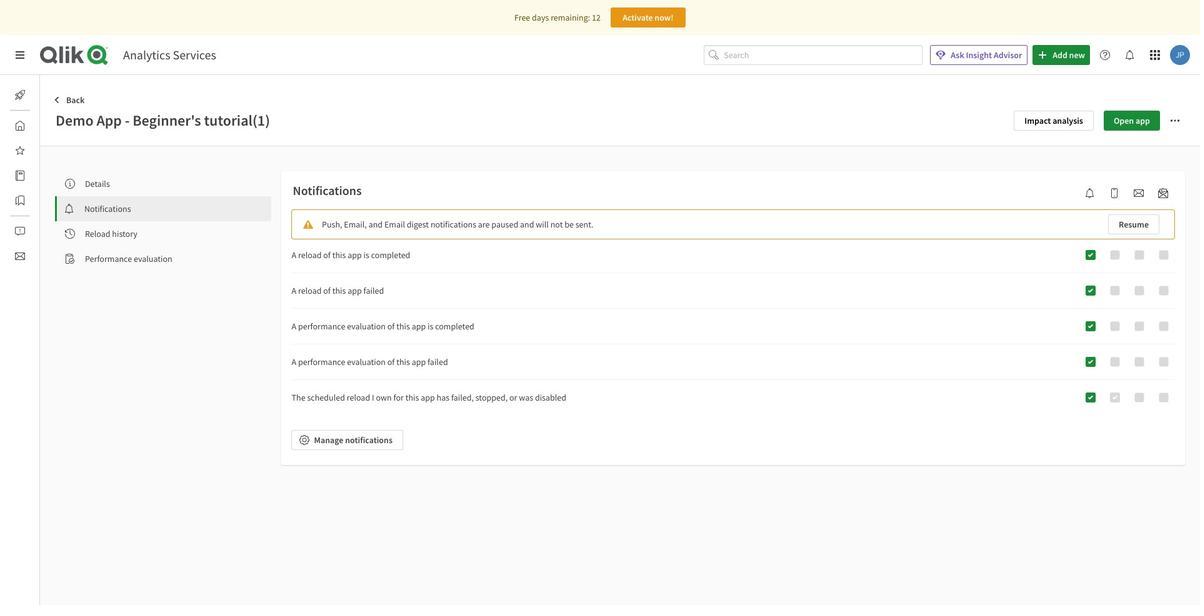 Task type: vqa. For each thing, say whether or not it's contained in the screenshot.
days
yes



Task type: describe. For each thing, give the bounding box(es) containing it.
0 horizontal spatial completed
[[371, 250, 411, 261]]

a for a reload of this app failed
[[292, 285, 297, 296]]

notifications inside notifications link
[[84, 203, 131, 215]]

collections image
[[15, 196, 25, 206]]

app
[[97, 111, 122, 130]]

days
[[532, 12, 549, 23]]

home
[[40, 120, 62, 131]]

add new
[[1053, 49, 1086, 61]]

1 and from the left
[[369, 219, 383, 230]]

home link
[[10, 116, 62, 136]]

are
[[478, 219, 490, 230]]

back
[[66, 94, 85, 106]]

0 vertical spatial is
[[364, 250, 370, 261]]

this up for
[[397, 357, 410, 368]]

2 and from the left
[[520, 219, 534, 230]]

of up 'a performance evaluation of this app failed' on the left bottom of the page
[[388, 321, 395, 332]]

subscriptions image
[[15, 251, 25, 261]]

12
[[592, 12, 601, 23]]

app inside button
[[1136, 115, 1151, 126]]

new
[[1070, 49, 1086, 61]]

open app
[[1115, 115, 1151, 126]]

a performance evaluation of this app is completed
[[292, 321, 475, 332]]

impact
[[1025, 115, 1052, 126]]

getting started image
[[15, 90, 25, 100]]

a reload of this app is completed
[[292, 250, 411, 261]]

resume
[[1120, 219, 1150, 230]]

for
[[394, 392, 404, 403]]

has
[[437, 392, 450, 403]]

sent.
[[576, 219, 594, 230]]

analytics services element
[[123, 47, 216, 63]]

searchbar element
[[704, 45, 923, 65]]

paused
[[492, 219, 519, 230]]

email,
[[344, 219, 367, 230]]

now!
[[655, 12, 674, 23]]

alerts
[[40, 226, 61, 237]]

open
[[1115, 115, 1135, 126]]

will
[[536, 219, 549, 230]]

this down push,
[[333, 250, 346, 261]]

reload history
[[85, 228, 138, 240]]

0 vertical spatial notifications
[[293, 183, 362, 198]]

app up 'a performance evaluation of this app failed' on the left bottom of the page
[[412, 321, 426, 332]]

ask insight advisor
[[952, 49, 1023, 61]]

the
[[292, 392, 306, 403]]

notifications bundled in a daily email digest element
[[1154, 188, 1174, 198]]

app up the scheduled reload i own for this app has failed, stopped, or was disabled
[[412, 357, 426, 368]]

insight
[[967, 49, 993, 61]]

app down "a reload of this app is completed"
[[348, 285, 362, 296]]

a performance evaluation of this app failed
[[292, 357, 448, 368]]

performance for a performance evaluation of this app failed
[[298, 357, 345, 368]]

push notifications in qlik sense mobile image
[[1110, 188, 1120, 198]]

email
[[385, 219, 405, 230]]

more actions image
[[1171, 115, 1181, 125]]

was
[[519, 392, 534, 403]]

performance
[[85, 253, 132, 265]]

a for a reload of this app is completed
[[292, 250, 297, 261]]

reload history link
[[55, 221, 271, 246]]

alerts image
[[15, 226, 25, 236]]

open sidebar menu image
[[15, 50, 25, 60]]

scheduled
[[307, 392, 345, 403]]

back link
[[50, 90, 90, 110]]

app left has
[[421, 392, 435, 403]]

push, email, and email digest notifications are paused and will not be sent.
[[322, 219, 594, 230]]

navigation pane element
[[0, 80, 68, 271]]

disabled
[[535, 392, 567, 403]]

1 horizontal spatial is
[[428, 321, 434, 332]]

a for a performance evaluation of this app is completed
[[292, 321, 297, 332]]

manage notifications button
[[291, 430, 403, 450]]

activate now!
[[623, 12, 674, 23]]

1 vertical spatial failed
[[428, 357, 448, 368]]

add
[[1053, 49, 1068, 61]]

catalog image
[[15, 171, 25, 181]]

add new button
[[1033, 45, 1091, 65]]

open app button
[[1105, 110, 1161, 130]]

impact analysis button
[[1015, 110, 1095, 130]]

beginner's
[[133, 111, 201, 130]]

be
[[565, 219, 574, 230]]

notifications when using qlik sense in a browser image
[[1086, 188, 1096, 198]]

notifications inside manage notifications button
[[345, 435, 393, 446]]

push notifications in qlik sense mobile element
[[1105, 188, 1125, 198]]



Task type: locate. For each thing, give the bounding box(es) containing it.
of up own
[[388, 357, 395, 368]]

notifications sent to your email image
[[1135, 188, 1145, 198]]

of down push,
[[324, 250, 331, 261]]

1 vertical spatial reload
[[298, 285, 322, 296]]

manage notifications
[[314, 435, 393, 446]]

reload for a reload of this app is completed
[[298, 250, 322, 261]]

details link
[[55, 171, 271, 196]]

free days remaining: 12
[[515, 12, 601, 23]]

performance evaluation
[[85, 253, 172, 265]]

evaluation up i
[[347, 357, 386, 368]]

the scheduled reload i own for this app has failed, stopped, or was disabled
[[292, 392, 567, 403]]

and left the will
[[520, 219, 534, 230]]

2 a from the top
[[292, 285, 297, 296]]

a for a performance evaluation of this app failed
[[292, 357, 297, 368]]

1 vertical spatial notifications
[[345, 435, 393, 446]]

not
[[551, 219, 563, 230]]

analytics services
[[123, 47, 216, 63]]

a
[[292, 250, 297, 261], [292, 285, 297, 296], [292, 321, 297, 332], [292, 357, 297, 368]]

notifications when using qlik sense in a browser element
[[1081, 188, 1101, 198]]

3 a from the top
[[292, 321, 297, 332]]

is
[[364, 250, 370, 261], [428, 321, 434, 332]]

performance
[[298, 321, 345, 332], [298, 357, 345, 368]]

catalog link
[[10, 166, 68, 186]]

alerts link
[[10, 221, 61, 241]]

details
[[85, 178, 110, 190]]

1 performance from the top
[[298, 321, 345, 332]]

4 a from the top
[[292, 357, 297, 368]]

2 vertical spatial reload
[[347, 392, 370, 403]]

1 vertical spatial completed
[[435, 321, 475, 332]]

demo app - beginner's tutorial(1)
[[56, 111, 270, 130]]

push,
[[322, 219, 342, 230]]

notifications
[[293, 183, 362, 198], [84, 203, 131, 215]]

this
[[333, 250, 346, 261], [333, 285, 346, 296], [397, 321, 410, 332], [397, 357, 410, 368], [406, 392, 419, 403]]

2 vertical spatial evaluation
[[347, 357, 386, 368]]

evaluation down reload history link
[[134, 253, 172, 265]]

impact analysis
[[1025, 115, 1084, 126]]

digest
[[407, 219, 429, 230]]

ask
[[952, 49, 965, 61]]

ask insight advisor button
[[931, 45, 1028, 65]]

and
[[369, 219, 383, 230], [520, 219, 534, 230]]

1 horizontal spatial notifications
[[431, 219, 477, 230]]

0 horizontal spatial notifications
[[345, 435, 393, 446]]

0 vertical spatial completed
[[371, 250, 411, 261]]

remaining:
[[551, 12, 591, 23]]

failed,
[[452, 392, 474, 403]]

alert
[[291, 210, 1176, 240]]

reload for a reload of this app failed
[[298, 285, 322, 296]]

performance for a performance evaluation of this app is completed
[[298, 321, 345, 332]]

reload down "a reload of this app is completed"
[[298, 285, 322, 296]]

performance evaluation link
[[55, 246, 271, 271]]

0 vertical spatial notifications
[[431, 219, 477, 230]]

performance down a reload of this app failed
[[298, 321, 345, 332]]

or
[[510, 392, 518, 403]]

analytics
[[123, 47, 170, 63]]

advisor
[[994, 49, 1023, 61]]

james peterson image
[[1171, 45, 1191, 65]]

Search text field
[[724, 45, 923, 65]]

this right for
[[406, 392, 419, 403]]

0 vertical spatial reload
[[298, 250, 322, 261]]

failed up a performance evaluation of this app is completed
[[364, 285, 384, 296]]

alert containing push, email, and email digest notifications are paused and will not be sent.
[[291, 210, 1176, 240]]

favorites image
[[15, 146, 25, 156]]

notifications sent to your email element
[[1130, 188, 1150, 198]]

and left email
[[369, 219, 383, 230]]

services
[[173, 47, 216, 63]]

0 vertical spatial failed
[[364, 285, 384, 296]]

0 vertical spatial evaluation
[[134, 253, 172, 265]]

history
[[112, 228, 138, 240]]

i
[[372, 392, 374, 403]]

notifications up push,
[[293, 183, 362, 198]]

1 horizontal spatial completed
[[435, 321, 475, 332]]

evaluation for a performance evaluation of this app is completed
[[347, 321, 386, 332]]

1 horizontal spatial notifications
[[293, 183, 362, 198]]

evaluation up 'a performance evaluation of this app failed' on the left bottom of the page
[[347, 321, 386, 332]]

0 horizontal spatial notifications
[[84, 203, 131, 215]]

1 vertical spatial performance
[[298, 357, 345, 368]]

evaluation inside performance evaluation link
[[134, 253, 172, 265]]

stopped,
[[476, 392, 508, 403]]

evaluation for a performance evaluation of this app failed
[[347, 357, 386, 368]]

-
[[125, 111, 130, 130]]

catalog
[[40, 170, 68, 181]]

1 horizontal spatial failed
[[428, 357, 448, 368]]

reload
[[85, 228, 110, 240]]

app right open
[[1136, 115, 1151, 126]]

own
[[376, 392, 392, 403]]

activate now! link
[[611, 8, 686, 28]]

1 vertical spatial is
[[428, 321, 434, 332]]

home image
[[15, 121, 25, 131]]

of
[[324, 250, 331, 261], [324, 285, 331, 296], [388, 321, 395, 332], [388, 357, 395, 368]]

notifications bundled in a daily email digest image
[[1159, 188, 1169, 198]]

1 vertical spatial notifications
[[84, 203, 131, 215]]

this up 'a performance evaluation of this app failed' on the left bottom of the page
[[397, 321, 410, 332]]

notifications up reload history
[[84, 203, 131, 215]]

notifications left the are
[[431, 219, 477, 230]]

1 horizontal spatial and
[[520, 219, 534, 230]]

reload left i
[[347, 392, 370, 403]]

reload up a reload of this app failed
[[298, 250, 322, 261]]

demo
[[56, 111, 94, 130]]

failed
[[364, 285, 384, 296], [428, 357, 448, 368]]

completed
[[371, 250, 411, 261], [435, 321, 475, 332]]

app
[[1136, 115, 1151, 126], [348, 250, 362, 261], [348, 285, 362, 296], [412, 321, 426, 332], [412, 357, 426, 368], [421, 392, 435, 403]]

activate
[[623, 12, 653, 23]]

1 vertical spatial evaluation
[[347, 321, 386, 332]]

analysis
[[1053, 115, 1084, 126]]

of down "a reload of this app is completed"
[[324, 285, 331, 296]]

1 a from the top
[[292, 250, 297, 261]]

resume button
[[1109, 215, 1160, 235]]

app down email,
[[348, 250, 362, 261]]

demo app - beginner's tutorial(1) button
[[55, 110, 1005, 131], [55, 110, 1005, 131]]

a reload of this app failed
[[292, 285, 384, 296]]

free
[[515, 12, 531, 23]]

notifications
[[431, 219, 477, 230], [345, 435, 393, 446]]

notifications link
[[57, 196, 271, 221]]

2 performance from the top
[[298, 357, 345, 368]]

performance up scheduled
[[298, 357, 345, 368]]

manage
[[314, 435, 344, 446]]

reload
[[298, 250, 322, 261], [298, 285, 322, 296], [347, 392, 370, 403]]

this down "a reload of this app is completed"
[[333, 285, 346, 296]]

0 horizontal spatial failed
[[364, 285, 384, 296]]

0 vertical spatial performance
[[298, 321, 345, 332]]

evaluation
[[134, 253, 172, 265], [347, 321, 386, 332], [347, 357, 386, 368]]

notifications right manage
[[345, 435, 393, 446]]

failed up has
[[428, 357, 448, 368]]

0 horizontal spatial is
[[364, 250, 370, 261]]

0 horizontal spatial and
[[369, 219, 383, 230]]

tutorial(1)
[[204, 111, 270, 130]]



